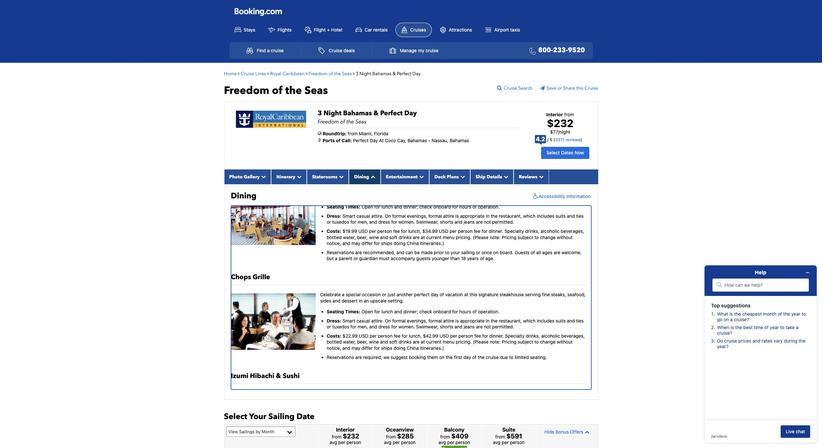 Task type: vqa. For each thing, say whether or not it's contained in the screenshot.
cruise dinner.
yes



Task type: describe. For each thing, give the bounding box(es) containing it.
usd right $42.99
[[440, 333, 449, 339]]

chevron down image inside reviews dropdown button
[[538, 174, 544, 179]]

3 night bahamas & perfect day
[[356, 70, 421, 77]]

of down once
[[480, 256, 485, 261]]

& for 3 night bahamas & perfect day freedom of the seas
[[374, 109, 379, 117]]

beer, for $19.99
[[357, 234, 368, 240]]

person up sailing
[[458, 228, 473, 234]]

seating for $22.99
[[327, 309, 344, 314]]

3311
[[556, 137, 565, 142]]

chevron down image for staterooms
[[338, 174, 344, 179]]

ship
[[476, 174, 486, 180]]

person up 'recommended,'
[[378, 228, 392, 234]]

(please for once
[[473, 234, 489, 240]]

rentals
[[374, 27, 388, 32]]

freedom inside 3 night bahamas & perfect day freedom of the seas
[[318, 118, 339, 125]]

menu for $42.99
[[443, 339, 455, 345]]

$19.99
[[343, 228, 357, 234]]

accessibility information link
[[532, 193, 591, 200]]

lines
[[256, 70, 266, 77]]

$285
[[397, 432, 414, 440]]

permitted. for board.
[[493, 219, 515, 225]]

•
[[429, 137, 431, 143]]

interior
[[336, 427, 355, 433]]

deck plans button
[[430, 169, 471, 184]]

freedom of the seas main content
[[221, 66, 602, 448]]

a inside reservations are recommended, and can be made prior to your sailing or once on board. guests of all ages are welcome, but a parent or guardian must accompany guests younger than 18 years of age.
[[335, 256, 338, 261]]

flight + hotel
[[314, 27, 343, 32]]

signature
[[479, 292, 499, 297]]

notice, for $22.99 usd per person fee for lunch, $42.99 usd per person fee for dinner. specialty drinks, alcoholic beverages, bottled water, beer, wine and soft drinks are at current menu pricing. (please note: pricing subject to change without notice, and may differ for ships doing china itineraries.)
[[327, 345, 341, 351]]

balcony from $409 avg per person
[[439, 427, 471, 445]]

0 vertical spatial freedom
[[309, 70, 328, 77]]

chevron up image for hide bonus offers
[[584, 430, 590, 434]]

to right due
[[510, 354, 514, 360]]

per up your
[[450, 228, 457, 234]]

accompany
[[391, 256, 416, 261]]

dress for $19.99
[[379, 219, 390, 225]]

of down celebrate a special occasion or just another perfect day of vacation at this signature steakhouse serving fine steaks, seafood, sides and dessert in an upscale setting.
[[473, 309, 477, 314]]

day for 3 night bahamas & perfect day freedom of the seas
[[405, 109, 417, 117]]

beer, for $22.99
[[357, 339, 368, 345]]

appropriate for day
[[461, 318, 485, 324]]

pricing. for day
[[456, 339, 472, 345]]

search image
[[498, 85, 504, 90]]

date
[[297, 411, 315, 422]]

0 horizontal spatial dining
[[231, 190, 257, 201]]

are left required;
[[356, 354, 362, 360]]

select for select your sailing date
[[224, 411, 247, 422]]

and inside celebrate a special occasion or just another perfect day of vacation at this signature steakhouse serving fine steaks, seafood, sides and dessert in an upscale setting.
[[333, 298, 341, 303]]

save or share this cruise
[[547, 85, 599, 91]]

0 horizontal spatial &
[[276, 372, 281, 380]]

cruise right the share on the right of the page
[[585, 85, 599, 91]]

to inside reservations are recommended, and can be made prior to your sailing or once on board. guests of all ages are welcome, but a parent or guardian must accompany guests younger than 18 years of age.
[[446, 250, 450, 255]]

without for reservations are recommended, and can be made prior to your sailing or once on board. guests of all ages are welcome, but a parent or guardian must accompany guests younger than 18 years of age.
[[557, 234, 573, 240]]

attractions link
[[435, 23, 478, 37]]

smart for $19.99
[[343, 213, 356, 219]]

a for find
[[267, 48, 270, 53]]

2 vertical spatial perfect
[[353, 137, 369, 143]]

florida
[[374, 131, 389, 136]]

gallery
[[244, 174, 260, 180]]

at for $34.99
[[421, 234, 425, 240]]

day inside celebrate a special occasion or just another perfect day of vacation at this signature steakhouse serving fine steaks, seafood, sides and dessert in an upscale setting.
[[431, 292, 439, 297]]

flights
[[278, 27, 292, 32]]

5
[[550, 137, 553, 142]]

of down royal at the left of the page
[[272, 83, 283, 98]]

are up $19.99 usd per person fee for lunch, $34.99 usd per person fee for dinner. specialty drinks, alcoholic beverages, bottled water, beer, wine and soft drinks are at current menu pricing. (please note: pricing subject to change without notice, and may differ for ships doing china itineraries.)
[[476, 219, 483, 225]]

taxis
[[511, 27, 521, 32]]

ships for recommended,
[[382, 240, 393, 246]]

costs: for $22.99 usd per person fee for lunch, $42.99 usd per person fee for dinner. specialty drinks, alcoholic beverages, bottled water, beer, wine and soft drinks are at current menu pricing. (please note: pricing subject to change without notice, and may differ for ships doing china itineraries.)
[[327, 333, 342, 339]]

person inside interior from $232 avg per person
[[347, 440, 362, 445]]

ties for $19.99 usd per person fee for lunch, $34.99 usd per person fee for dinner. specialty drinks, alcoholic beverages, bottled water, beer, wine and soft drinks are at current menu pricing. (please note: pricing subject to change without notice, and may differ for ships doing china itineraries.)
[[577, 213, 584, 219]]

hotel
[[331, 27, 343, 32]]

of down ship
[[473, 204, 477, 210]]

recommended,
[[364, 250, 396, 255]]

guests
[[515, 250, 530, 255]]

per inside balcony from $409 avg per person
[[448, 440, 455, 445]]

dates
[[562, 150, 574, 155]]

travel menu navigation
[[229, 42, 593, 59]]

hide
[[545, 429, 555, 435]]

cruise for cruise search
[[504, 85, 518, 91]]

nassau,
[[432, 137, 449, 143]]

water, for $19.99
[[343, 234, 356, 240]]

per up first
[[451, 333, 458, 339]]

check for $34.99
[[420, 204, 432, 210]]

open for $22.99
[[362, 309, 373, 314]]

ports of call: perfect day at coco cay, bahamas • nassau, bahamas
[[323, 137, 470, 143]]

women. for $42.99
[[399, 324, 415, 330]]

perfect for 3 night bahamas & perfect day freedom of the seas
[[381, 109, 403, 117]]

0 horizontal spatial on
[[440, 354, 445, 360]]

menu for $34.99
[[443, 234, 455, 240]]

angle right image for home
[[238, 71, 240, 76]]

sailings
[[239, 429, 255, 434]]

seafood,
[[568, 292, 586, 297]]

dinner. for on
[[489, 228, 504, 234]]

of down roundtrip:
[[336, 137, 341, 143]]

1 vertical spatial freedom of the seas
[[224, 83, 328, 98]]

beverages, for $19.99 usd per person fee for lunch, $34.99 usd per person fee for dinner. specialty drinks, alcoholic beverages, bottled water, beer, wine and soft drinks are at current menu pricing. (please note: pricing subject to change without notice, and may differ for ships doing china itineraries.)
[[561, 228, 585, 234]]

is for $42.99
[[456, 318, 459, 324]]

includes for seating.
[[537, 318, 555, 324]]

evenings, for $34.99
[[407, 213, 428, 219]]

times: for $19.99
[[345, 204, 361, 210]]

in for $42.99
[[486, 318, 490, 324]]

due
[[500, 354, 508, 360]]

another
[[397, 292, 413, 297]]

jeans for day
[[464, 324, 475, 330]]

233-
[[554, 46, 569, 55]]

itineraries.) for made
[[420, 240, 444, 246]]

prior
[[434, 250, 444, 255]]

drinks for can
[[399, 234, 412, 240]]

3 night bahamas & perfect day freedom of the seas
[[318, 109, 417, 125]]

times: for $22.99
[[345, 309, 361, 314]]

restaurant, for board.
[[499, 213, 522, 219]]

chevron down image for itinerary
[[296, 174, 302, 179]]

entertainment button
[[381, 169, 430, 184]]

accessibility
[[539, 193, 566, 199]]

avg for $591
[[493, 440, 501, 445]]

interior from $232 $77 / night
[[547, 112, 575, 135]]

the inside 3 night bahamas & perfect day freedom of the seas
[[347, 118, 354, 125]]

from for roundtrip: from miami, florida
[[348, 131, 358, 136]]

welcome,
[[562, 250, 582, 255]]

guardian
[[360, 256, 378, 261]]

interior from $232 avg per person
[[330, 427, 362, 445]]

0 vertical spatial this
[[577, 85, 584, 91]]

sides
[[320, 298, 332, 303]]

change for seating.
[[541, 339, 556, 345]]

1 vertical spatial freedom
[[224, 83, 270, 98]]

deals
[[344, 48, 355, 53]]

0 vertical spatial freedom of the seas
[[309, 70, 352, 77]]

dining inside dropdown button
[[354, 174, 369, 180]]

parent
[[339, 256, 353, 261]]

china for booking
[[407, 345, 419, 351]]

cay,
[[398, 137, 407, 143]]

water, for $22.99
[[343, 339, 356, 345]]

coco
[[385, 137, 396, 143]]

ages
[[543, 250, 553, 255]]

manage my cruise button
[[383, 44, 446, 57]]

paper plane image
[[541, 86, 547, 90]]

car rentals
[[365, 27, 388, 32]]

photo gallery
[[229, 174, 260, 180]]

women. for $34.99
[[399, 219, 415, 225]]

alcoholic for all
[[541, 228, 560, 234]]

usd right the $19.99
[[359, 228, 368, 234]]

$42.99
[[423, 333, 439, 339]]

plans
[[447, 174, 459, 180]]

restaurant, for due
[[499, 318, 522, 324]]

day for 3 night bahamas & perfect day
[[413, 70, 421, 77]]

on for $22.99
[[385, 318, 391, 324]]

$77
[[551, 129, 559, 135]]

by
[[256, 429, 261, 434]]

itineraries.) for them
[[420, 345, 444, 351]]

dress: for $19.99 usd per person fee for lunch, $34.99 usd per person fee for dinner. specialty drinks, alcoholic beverages, bottled water, beer, wine and soft drinks are at current menu pricing. (please note: pricing subject to change without notice, and may differ for ships doing china itineraries.)
[[327, 213, 342, 219]]

per inside oceanview from $285 avg per person
[[393, 440, 400, 445]]

reviews button
[[514, 169, 550, 184]]

booking
[[409, 354, 426, 360]]

current for $42.99
[[427, 339, 442, 345]]

freedom of the seas link
[[309, 70, 353, 77]]

chevron up image for dining
[[369, 174, 376, 179]]

seas inside 3 night bahamas & perfect day freedom of the seas
[[356, 118, 367, 125]]

avg for $409
[[439, 440, 446, 445]]

month
[[262, 429, 275, 434]]

vacation
[[446, 292, 463, 297]]

select          dates now link
[[542, 147, 590, 159]]

information
[[567, 193, 591, 199]]

roundtrip:
[[323, 131, 347, 136]]

is for $34.99
[[456, 213, 459, 219]]

notice, for $19.99 usd per person fee for lunch, $34.99 usd per person fee for dinner. specialty drinks, alcoholic beverages, bottled water, beer, wine and soft drinks are at current menu pricing. (please note: pricing subject to change without notice, and may differ for ships doing china itineraries.)
[[327, 240, 341, 246]]

to inside '$22.99 usd per person fee for lunch, $42.99 usd per person fee for dinner. specialty drinks, alcoholic beverages, bottled water, beer, wine and soft drinks are at current menu pricing. (please note: pricing subject to change without notice, and may differ for ships doing china itineraries.)'
[[535, 339, 539, 345]]

are inside '$22.99 usd per person fee for lunch, $42.99 usd per person fee for dinner. specialty drinks, alcoholic beverages, bottled water, beer, wine and soft drinks are at current menu pricing. (please note: pricing subject to change without notice, and may differ for ships doing china itineraries.)'
[[413, 339, 420, 345]]

than
[[451, 256, 460, 261]]

shorts for $42.99
[[440, 324, 454, 330]]

$409
[[452, 432, 469, 440]]

person up first
[[459, 333, 474, 339]]

from for balcony from $409 avg per person
[[441, 434, 451, 440]]

find
[[257, 48, 266, 53]]

+
[[327, 27, 330, 32]]

booking.com home image
[[235, 8, 282, 16]]

accessibility information
[[539, 193, 591, 199]]

once
[[482, 250, 492, 255]]

royal caribbean image
[[236, 111, 306, 128]]

per up 'recommended,'
[[369, 228, 376, 234]]

night
[[560, 129, 571, 135]]

drinks for suggest
[[399, 339, 412, 345]]

person inside balcony from $409 avg per person
[[456, 440, 471, 445]]

1 vertical spatial day
[[464, 354, 471, 360]]

and inside reservations are recommended, and can be made prior to your sailing or once on board. guests of all ages are welcome, but a parent or guardian must accompany guests younger than 18 years of age.
[[397, 250, 405, 255]]

interior
[[547, 112, 564, 117]]

at for $42.99
[[421, 339, 425, 345]]

fine
[[542, 292, 550, 297]]

dinner. for cruise
[[490, 333, 504, 339]]

change for all
[[541, 234, 556, 240]]

an
[[364, 298, 369, 303]]

deck
[[435, 174, 446, 180]]

4.2
[[536, 136, 546, 143]]

are right the ages
[[554, 250, 561, 255]]

royal caribbean
[[270, 70, 305, 77]]

cruise inside freedom of the seas main content
[[486, 354, 499, 360]]

cruise for find a cruise
[[271, 48, 284, 53]]

person up we
[[378, 333, 393, 339]]

subject for of
[[518, 234, 534, 240]]

dress for $22.99
[[379, 324, 390, 330]]

2 vertical spatial day
[[370, 137, 378, 143]]

from for interior from $232 avg per person
[[332, 434, 342, 440]]

casual for $19.99
[[357, 213, 370, 219]]

specialty for guests
[[505, 228, 524, 234]]

photo
[[229, 174, 243, 180]]

all
[[537, 250, 542, 255]]

of inside 3 night bahamas & perfect day freedom of the seas
[[341, 118, 345, 125]]

recommended image
[[442, 446, 467, 448]]



Task type: locate. For each thing, give the bounding box(es) containing it.
1 soft from the top
[[390, 234, 398, 240]]

2 onboard from the top
[[434, 309, 451, 314]]

appropriate up $19.99 usd per person fee for lunch, $34.99 usd per person fee for dinner. specialty drinks, alcoholic beverages, bottled water, beer, wine and soft drinks are at current menu pricing. (please note: pricing subject to change without notice, and may differ for ships doing china itineraries.)
[[461, 213, 485, 219]]

per inside interior from $232 avg per person
[[339, 440, 346, 445]]

ships up 'recommended,'
[[382, 240, 393, 246]]

select inside "link"
[[547, 150, 560, 155]]

men, for $22.99
[[358, 324, 368, 330]]

current down $42.99
[[427, 339, 442, 345]]

day
[[431, 292, 439, 297], [464, 354, 471, 360]]

beer, up guardian
[[357, 234, 368, 240]]

specialty inside $19.99 usd per person fee for lunch, $34.99 usd per person fee for dinner. specialty drinks, alcoholic beverages, bottled water, beer, wine and soft drinks are at current menu pricing. (please note: pricing subject to change without notice, and may differ for ships doing china itineraries.)
[[505, 228, 524, 234]]

0 vertical spatial casual
[[357, 213, 370, 219]]

1 seating times: open for lunch and dinner; check onboard for hours of operation. from the top
[[327, 204, 500, 210]]

hours for $42.99
[[460, 309, 472, 314]]

dinner; for $34.99
[[404, 204, 418, 210]]

reservations for reservations are recommended, and can be made prior to your sailing or once on board. guests of all ages are welcome, but a parent or guardian must accompany guests younger than 18 years of age.
[[327, 250, 354, 255]]

0 vertical spatial day
[[431, 292, 439, 297]]

3 for 3 night bahamas & perfect day freedom of the seas
[[318, 109, 322, 117]]

seating down "sides"
[[327, 309, 344, 314]]

not down signature on the bottom
[[484, 324, 491, 330]]

1 vertical spatial onboard
[[434, 309, 451, 314]]

2 may from the top
[[352, 345, 361, 351]]

itineraries.) inside '$22.99 usd per person fee for lunch, $42.99 usd per person fee for dinner. specialty drinks, alcoholic beverages, bottled water, beer, wine and soft drinks are at current menu pricing. (please note: pricing subject to change without notice, and may differ for ships doing china itineraries.)'
[[420, 345, 444, 351]]

ship details
[[476, 174, 503, 180]]

bahamas
[[373, 70, 392, 77], [343, 109, 372, 117], [408, 137, 427, 143], [450, 137, 470, 143]]

notice, inside $19.99 usd per person fee for lunch, $34.99 usd per person fee for dinner. specialty drinks, alcoholic beverages, bottled water, beer, wine and soft drinks are at current menu pricing. (please note: pricing subject to change without notice, and may differ for ships doing china itineraries.)
[[327, 240, 341, 246]]

1 vertical spatial itineraries.)
[[420, 345, 444, 351]]

pricing. for sailing
[[456, 234, 472, 240]]

1 vertical spatial doing
[[394, 345, 406, 351]]

1 vertical spatial soft
[[390, 339, 398, 345]]

cruise search
[[504, 85, 533, 91]]

or inside celebrate a special occasion or just another perfect day of vacation at this signature steakhouse serving fine steaks, seafood, sides and dessert in an upscale setting.
[[382, 292, 387, 297]]

0 vertical spatial notice,
[[327, 240, 341, 246]]

not for once
[[484, 219, 491, 225]]

hours up $19.99 usd per person fee for lunch, $34.99 usd per person fee for dinner. specialty drinks, alcoholic beverages, bottled water, beer, wine and soft drinks are at current menu pricing. (please note: pricing subject to change without notice, and may differ for ships doing china itineraries.)
[[460, 204, 472, 210]]

check for $42.99
[[420, 309, 432, 314]]

pricing. inside '$22.99 usd per person fee for lunch, $42.99 usd per person fee for dinner. specialty drinks, alcoholic beverages, bottled water, beer, wine and soft drinks are at current menu pricing. (please note: pricing subject to change without notice, and may differ for ships doing china itineraries.)'
[[456, 339, 472, 345]]

celebrate a special occasion or just another perfect day of vacation at this signature steakhouse serving fine steaks, seafood, sides and dessert in an upscale setting.
[[320, 292, 586, 303]]

1 vertical spatial lunch,
[[409, 333, 422, 339]]

0 vertical spatial perfect
[[397, 70, 412, 77]]

2 jeans from the top
[[464, 324, 475, 330]]

change up the ages
[[541, 234, 556, 240]]

of inside celebrate a special occasion or just another perfect day of vacation at this signature steakhouse serving fine steaks, seafood, sides and dessert in an upscale setting.
[[440, 292, 444, 297]]

on
[[494, 250, 499, 255], [440, 354, 445, 360]]

dinner. up due
[[490, 333, 504, 339]]

without
[[557, 234, 573, 240], [557, 339, 573, 345]]

chevron down image for entertainment
[[418, 174, 424, 179]]

0 horizontal spatial night
[[324, 109, 342, 117]]

0 vertical spatial 3
[[356, 70, 359, 77]]

subject for limited
[[518, 339, 534, 345]]

1 vertical spatial may
[[352, 345, 361, 351]]

soft up 'recommended,'
[[390, 234, 398, 240]]

drinks, for of
[[526, 228, 540, 234]]

angle right image down deals
[[353, 71, 355, 76]]

person inside the suite from $591 avg per person
[[510, 440, 525, 445]]

1 ships from the top
[[382, 240, 393, 246]]

1 restaurant, from the top
[[499, 213, 522, 219]]

2 hours from the top
[[460, 309, 472, 314]]

1 vertical spatial evenings,
[[407, 318, 428, 324]]

ports
[[323, 137, 335, 143]]

izumi hibachi & sushi
[[231, 372, 300, 380]]

0 vertical spatial &
[[393, 70, 396, 77]]

2 vertical spatial a
[[342, 292, 345, 297]]

open for $19.99
[[362, 204, 373, 210]]

on for $19.99
[[385, 213, 391, 219]]

night for 3 night bahamas & perfect day freedom of the seas
[[324, 109, 342, 117]]

occasion
[[362, 292, 381, 297]]

0 vertical spatial restaurant,
[[499, 213, 522, 219]]

pricing. up first
[[456, 339, 472, 345]]

1 vertical spatial costs:
[[327, 333, 342, 339]]

cruise right my on the right top of the page
[[426, 48, 439, 53]]

cruise left deals
[[329, 48, 343, 53]]

not
[[484, 219, 491, 225], [484, 324, 491, 330]]

0 vertical spatial hours
[[460, 204, 472, 210]]

1 dress: from the top
[[327, 213, 342, 219]]

ships for required;
[[382, 345, 393, 351]]

0 vertical spatial pricing
[[502, 234, 517, 240]]

women. down 'setting.'
[[399, 324, 415, 330]]

not up once
[[484, 219, 491, 225]]

dress:
[[327, 213, 342, 219], [327, 318, 342, 324]]

1 vertical spatial is
[[456, 318, 459, 324]]

bottled for $22.99
[[327, 339, 342, 345]]

night inside 3 night bahamas & perfect day freedom of the seas
[[324, 109, 342, 117]]

without inside $19.99 usd per person fee for lunch, $34.99 usd per person fee for dinner. specialty drinks, alcoholic beverages, bottled water, beer, wine and soft drinks are at current menu pricing. (please note: pricing subject to change without notice, and may differ for ships doing china itineraries.)
[[557, 234, 573, 240]]

itineraries.) up them
[[420, 345, 444, 351]]

find a cruise
[[257, 48, 284, 53]]

1 permitted. from the top
[[493, 219, 515, 225]]

reservations for reservations are required; we suggest booking them on the first day of the cruise due to limited seating.
[[327, 354, 354, 360]]

operation. for once
[[478, 204, 500, 210]]

attire. for $19.99
[[372, 213, 384, 219]]

1 costs: from the top
[[327, 228, 342, 234]]

reservations inside reservations are recommended, and can be made prior to your sailing or once on board. guests of all ages are welcome, but a parent or guardian must accompany guests younger than 18 years of age.
[[327, 250, 354, 255]]

a inside find a cruise link
[[267, 48, 270, 53]]

is up '$22.99 usd per person fee for lunch, $42.99 usd per person fee for dinner. specialty drinks, alcoholic beverages, bottled water, beer, wine and soft drinks are at current menu pricing. (please note: pricing subject to change without notice, and may differ for ships doing china itineraries.)'
[[456, 318, 459, 324]]

2 on from the top
[[385, 318, 391, 324]]

1 note: from the top
[[490, 234, 501, 240]]

casual up the $19.99
[[357, 213, 370, 219]]

alcoholic for seating.
[[542, 333, 561, 339]]

check down perfect
[[420, 309, 432, 314]]

dining button
[[349, 169, 381, 184]]

1 horizontal spatial seas
[[342, 70, 352, 77]]

may down $22.99
[[352, 345, 361, 351]]

royal caribbean link
[[270, 70, 305, 77]]

ships inside '$22.99 usd per person fee for lunch, $42.99 usd per person fee for dinner. specialty drinks, alcoholic beverages, bottled water, beer, wine and soft drinks are at current menu pricing. (please note: pricing subject to change without notice, and may differ for ships doing china itineraries.)'
[[382, 345, 393, 351]]

of right first
[[473, 354, 477, 360]]

avg for $285
[[384, 440, 392, 445]]

is
[[456, 213, 459, 219], [456, 318, 459, 324]]

differ inside '$22.99 usd per person fee for lunch, $42.99 usd per person fee for dinner. specialty drinks, alcoholic beverages, bottled water, beer, wine and soft drinks are at current menu pricing. (please note: pricing subject to change without notice, and may differ for ships doing china itineraries.)'
[[362, 345, 373, 351]]

$591
[[507, 432, 523, 440]]

doing for suggest
[[394, 345, 406, 351]]

3 for 3 night bahamas & perfect day
[[356, 70, 359, 77]]

of down cruise deals link
[[329, 70, 333, 77]]

1 chevron down image from the left
[[260, 174, 266, 179]]

wine inside $19.99 usd per person fee for lunch, $34.99 usd per person fee for dinner. specialty drinks, alcoholic beverages, bottled water, beer, wine and soft drinks are at current menu pricing. (please note: pricing subject to change without notice, and may differ for ships doing china itineraries.)
[[369, 234, 379, 240]]

0 vertical spatial check
[[420, 204, 432, 210]]

globe image
[[318, 131, 322, 136]]

0 vertical spatial attire.
[[372, 213, 384, 219]]

1 vertical spatial differ
[[362, 345, 373, 351]]

0 vertical spatial seating
[[327, 204, 344, 210]]

soft for we
[[390, 339, 398, 345]]

water,
[[343, 234, 356, 240], [343, 339, 356, 345]]

wine
[[369, 234, 379, 240], [369, 339, 379, 345]]

1 vertical spatial current
[[427, 339, 442, 345]]

drinks up can
[[399, 234, 412, 240]]

lunch, inside $19.99 usd per person fee for lunch, $34.99 usd per person fee for dinner. specialty drinks, alcoholic beverages, bottled water, beer, wine and soft drinks are at current menu pricing. (please note: pricing subject to change without notice, and may differ for ships doing china itineraries.)
[[409, 228, 422, 234]]

in inside celebrate a special occasion or just another perfect day of vacation at this signature steakhouse serving fine steaks, seafood, sides and dessert in an upscale setting.
[[359, 298, 363, 303]]

open
[[362, 204, 373, 210], [362, 309, 373, 314]]

2 evenings, from the top
[[407, 318, 428, 324]]

1 itineraries.) from the top
[[420, 240, 444, 246]]

a right find
[[267, 48, 270, 53]]

night
[[360, 70, 372, 77], [324, 109, 342, 117]]

a up dessert
[[342, 292, 345, 297]]

2 restaurant, from the top
[[499, 318, 522, 324]]

1 horizontal spatial 3
[[356, 70, 359, 77]]

2 change from the top
[[541, 339, 556, 345]]

just
[[388, 292, 396, 297]]

2 check from the top
[[420, 309, 432, 314]]

$19.99 usd per person fee for lunch, $34.99 usd per person fee for dinner. specialty drinks, alcoholic beverages, bottled water, beer, wine and soft drinks are at current menu pricing. (please note: pricing subject to change without notice, and may differ for ships doing china itineraries.)
[[327, 228, 585, 246]]

2 avg from the left
[[384, 440, 392, 445]]

$232 inside interior from $232 avg per person
[[343, 432, 360, 440]]

seas down deals
[[342, 70, 352, 77]]

tuxedos
[[333, 219, 350, 225], [333, 324, 350, 330]]

china for be
[[407, 240, 419, 246]]

chevron up image inside hide bonus offers link
[[584, 430, 590, 434]]

suits for $22.99 usd per person fee for lunch, $42.99 usd per person fee for dinner. specialty drinks, alcoholic beverages, bottled water, beer, wine and soft drinks are at current menu pricing. (please note: pricing subject to change without notice, and may differ for ships doing china itineraries.)
[[556, 318, 566, 324]]

1 (please from the top
[[473, 234, 489, 240]]

are up '$22.99 usd per person fee for lunch, $42.99 usd per person fee for dinner. specialty drinks, alcoholic beverages, bottled water, beer, wine and soft drinks are at current menu pricing. (please note: pricing subject to change without notice, and may differ for ships doing china itineraries.)'
[[476, 324, 483, 330]]

attire for $42.99
[[444, 318, 455, 324]]

water, inside '$22.99 usd per person fee for lunch, $42.99 usd per person fee for dinner. specialty drinks, alcoholic beverages, bottled water, beer, wine and soft drinks are at current menu pricing. (please note: pricing subject to change without notice, and may differ for ships doing china itineraries.)'
[[343, 339, 356, 345]]

cruise deals
[[329, 48, 355, 53]]

0 vertical spatial on
[[494, 250, 499, 255]]

0 vertical spatial differ
[[362, 240, 373, 246]]

1 attire from the top
[[444, 213, 455, 219]]

2 women. from the top
[[399, 324, 415, 330]]

current down $34.99
[[427, 234, 442, 240]]

1 seating from the top
[[327, 204, 344, 210]]

per inside the suite from $591 avg per person
[[502, 440, 509, 445]]

attire for $34.99
[[444, 213, 455, 219]]

chevron down image inside ship details dropdown button
[[503, 174, 509, 179]]

0 vertical spatial at
[[421, 234, 425, 240]]

0 vertical spatial a
[[267, 48, 270, 53]]

2 dress from the top
[[379, 324, 390, 330]]

1 without from the top
[[557, 234, 573, 240]]

2 lunch from the top
[[382, 309, 393, 314]]

specialty up limited
[[506, 333, 525, 339]]

1 check from the top
[[420, 204, 432, 210]]

of left all
[[531, 250, 536, 255]]

1 vertical spatial day
[[405, 109, 417, 117]]

1 vertical spatial select
[[224, 411, 247, 422]]

permitted. for due
[[493, 324, 515, 330]]

doing inside '$22.99 usd per person fee for lunch, $42.99 usd per person fee for dinner. specialty drinks, alcoholic beverages, bottled water, beer, wine and soft drinks are at current menu pricing. (please note: pricing subject to change without notice, and may differ for ships doing china itineraries.)'
[[394, 345, 406, 351]]

$232 for interior from $232 $77 / night
[[547, 117, 574, 129]]

suite
[[503, 427, 516, 433]]

wine for recommended,
[[369, 234, 379, 240]]

2 beer, from the top
[[357, 339, 368, 345]]

to up all
[[535, 234, 539, 240]]

2 which from the top
[[524, 318, 536, 324]]

dinner. inside $19.99 usd per person fee for lunch, $34.99 usd per person fee for dinner. specialty drinks, alcoholic beverages, bottled water, beer, wine and soft drinks are at current menu pricing. (please note: pricing subject to change without notice, and may differ for ships doing china itineraries.)
[[489, 228, 504, 234]]

change inside $19.99 usd per person fee for lunch, $34.99 usd per person fee for dinner. specialty drinks, alcoholic beverages, bottled water, beer, wine and soft drinks are at current menu pricing. (please note: pricing subject to change without notice, and may differ for ships doing china itineraries.)
[[541, 234, 556, 240]]

3 right freedom of the seas link
[[356, 70, 359, 77]]

1 horizontal spatial chevron down image
[[338, 174, 344, 179]]

0 vertical spatial onboard
[[434, 204, 451, 210]]

drinks, for limited
[[526, 333, 541, 339]]

swimwear, for $34.99
[[417, 219, 439, 225]]

0 vertical spatial itineraries.)
[[420, 240, 444, 246]]

to inside $19.99 usd per person fee for lunch, $34.99 usd per person fee for dinner. specialty drinks, alcoholic beverages, bottled water, beer, wine and soft drinks are at current menu pricing. (please note: pricing subject to change without notice, and may differ for ships doing china itineraries.)
[[535, 234, 539, 240]]

1 attire. from the top
[[372, 213, 384, 219]]

differ inside $19.99 usd per person fee for lunch, $34.99 usd per person fee for dinner. specialty drinks, alcoholic beverages, bottled water, beer, wine and soft drinks are at current menu pricing. (please note: pricing subject to change without notice, and may differ for ships doing china itineraries.)
[[362, 240, 373, 246]]

water, inside $19.99 usd per person fee for lunch, $34.99 usd per person fee for dinner. specialty drinks, alcoholic beverages, bottled water, beer, wine and soft drinks are at current menu pricing. (please note: pricing subject to change without notice, and may differ for ships doing china itineraries.)
[[343, 234, 356, 240]]

upscale
[[371, 298, 387, 303]]

2 not from the top
[[484, 324, 491, 330]]

pricing. inside $19.99 usd per person fee for lunch, $34.99 usd per person fee for dinner. specialty drinks, alcoholic beverages, bottled water, beer, wine and soft drinks are at current menu pricing. (please note: pricing subject to change without notice, and may differ for ships doing china itineraries.)
[[456, 234, 472, 240]]

notice, inside '$22.99 usd per person fee for lunch, $42.99 usd per person fee for dinner. specialty drinks, alcoholic beverages, bottled water, beer, wine and soft drinks are at current menu pricing. (please note: pricing subject to change without notice, and may differ for ships doing china itineraries.)'
[[327, 345, 341, 351]]

miami,
[[359, 131, 373, 136]]

0 vertical spatial times:
[[345, 204, 361, 210]]

setting.
[[388, 298, 404, 303]]

onboard for $42.99
[[434, 309, 451, 314]]

chevron up image inside dining dropdown button
[[369, 174, 376, 179]]

0 horizontal spatial chevron down image
[[296, 174, 302, 179]]

includes down accessibility
[[537, 213, 555, 219]]

0 horizontal spatial /
[[548, 137, 549, 142]]

smart casual attire. on formal evenings, formal attire is appropriate in the restaurant, which includes suits and ties or tuxedos for men, and dress for women. swimwear, shorts and jeans are not permitted. for $34.99
[[327, 213, 584, 225]]

1 shorts from the top
[[440, 219, 454, 225]]

smart up $22.99
[[343, 318, 356, 324]]

angle right image right the home at the top left of the page
[[238, 71, 240, 76]]

smart casual attire. on formal evenings, formal attire is appropriate in the restaurant, which includes suits and ties or tuxedos for men, and dress for women. swimwear, shorts and jeans are not permitted.
[[327, 213, 584, 225], [327, 318, 584, 330]]

1 vertical spatial women.
[[399, 324, 415, 330]]

avg for $232
[[330, 440, 337, 445]]

1 onboard from the top
[[434, 204, 451, 210]]

1 evenings, from the top
[[407, 213, 428, 219]]

1 horizontal spatial this
[[577, 85, 584, 91]]

appropriate up '$22.99 usd per person fee for lunch, $42.99 usd per person fee for dinner. specialty drinks, alcoholic beverages, bottled water, beer, wine and soft drinks are at current menu pricing. (please note: pricing subject to change without notice, and may differ for ships doing china itineraries.)'
[[461, 318, 485, 324]]

this inside celebrate a special occasion or just another perfect day of vacation at this signature steakhouse serving fine steaks, seafood, sides and dessert in an upscale setting.
[[470, 292, 478, 297]]

beer, inside '$22.99 usd per person fee for lunch, $42.99 usd per person fee for dinner. specialty drinks, alcoholic beverages, bottled water, beer, wine and soft drinks are at current menu pricing. (please note: pricing subject to change without notice, and may differ for ships doing china itineraries.)'
[[357, 339, 368, 345]]

cruise right find
[[271, 48, 284, 53]]

operation. down signature on the bottom
[[478, 309, 500, 314]]

1 vertical spatial in
[[359, 298, 363, 303]]

china inside $19.99 usd per person fee for lunch, $34.99 usd per person fee for dinner. specialty drinks, alcoholic beverages, bottled water, beer, wine and soft drinks are at current menu pricing. (please note: pricing subject to change without notice, and may differ for ships doing china itineraries.)
[[407, 240, 419, 246]]

0 horizontal spatial $232
[[343, 432, 360, 440]]

required;
[[364, 354, 383, 360]]

2 horizontal spatial seas
[[356, 118, 367, 125]]

avg left $591 on the right bottom of page
[[493, 440, 501, 445]]

dining
[[354, 174, 369, 180], [231, 190, 257, 201]]

ships
[[382, 240, 393, 246], [382, 345, 393, 351]]

reservations are required; we suggest booking them on the first day of the cruise due to limited seating.
[[327, 354, 547, 360]]

2 smart casual attire. on formal evenings, formal attire is appropriate in the restaurant, which includes suits and ties or tuxedos for men, and dress for women. swimwear, shorts and jeans are not permitted. from the top
[[327, 318, 584, 330]]

avg inside balcony from $409 avg per person
[[439, 440, 446, 445]]

current inside $19.99 usd per person fee for lunch, $34.99 usd per person fee for dinner. specialty drinks, alcoholic beverages, bottled water, beer, wine and soft drinks are at current menu pricing. (please note: pricing subject to change without notice, and may differ for ships doing china itineraries.)
[[427, 234, 442, 240]]

1 vertical spatial appropriate
[[461, 318, 485, 324]]

1 vertical spatial chevron up image
[[584, 430, 590, 434]]

hours for $34.99
[[460, 204, 472, 210]]

wine inside '$22.99 usd per person fee for lunch, $42.99 usd per person fee for dinner. specialty drinks, alcoholic beverages, bottled water, beer, wine and soft drinks are at current menu pricing. (please note: pricing subject to change without notice, and may differ for ships doing china itineraries.)'
[[369, 339, 379, 345]]

reservations
[[327, 250, 354, 255], [327, 354, 354, 360]]

0 vertical spatial on
[[385, 213, 391, 219]]

cruise inside travel menu navigation
[[329, 48, 343, 53]]

a for celebrate
[[342, 292, 345, 297]]

(please for the
[[473, 339, 489, 345]]

but
[[327, 256, 334, 261]]

car rentals link
[[350, 23, 393, 37]]

1 vertical spatial this
[[470, 292, 478, 297]]

smart up the $19.99
[[343, 213, 356, 219]]

subject inside $19.99 usd per person fee for lunch, $34.99 usd per person fee for dinner. specialty drinks, alcoholic beverages, bottled water, beer, wine and soft drinks are at current menu pricing. (please note: pricing subject to change without notice, and may differ for ships doing china itineraries.)
[[518, 234, 534, 240]]

(please inside $19.99 usd per person fee for lunch, $34.99 usd per person fee for dinner. specialty drinks, alcoholic beverages, bottled water, beer, wine and soft drinks are at current menu pricing. (please note: pricing subject to change without notice, and may differ for ships doing china itineraries.)
[[473, 234, 489, 240]]

1 water, from the top
[[343, 234, 356, 240]]

1 horizontal spatial night
[[360, 70, 372, 77]]

from down interior
[[332, 434, 342, 440]]

dinner; down another in the bottom of the page
[[404, 309, 418, 314]]

includes down fine
[[537, 318, 555, 324]]

a right but
[[335, 256, 338, 261]]

1 vertical spatial $232
[[343, 432, 360, 440]]

2 costs: from the top
[[327, 333, 342, 339]]

2 note: from the top
[[490, 339, 501, 345]]

2 men, from the top
[[358, 324, 368, 330]]

2 seating times: open for lunch and dinner; check onboard for hours of operation. from the top
[[327, 309, 500, 314]]

attire. for $22.99
[[372, 318, 384, 324]]

the
[[334, 70, 341, 77], [286, 83, 302, 98], [347, 118, 354, 125], [491, 213, 498, 219], [491, 318, 498, 324], [446, 354, 453, 360], [478, 354, 485, 360]]

0 vertical spatial $232
[[547, 117, 574, 129]]

on inside reservations are recommended, and can be made prior to your sailing or once on board. guests of all ages are welcome, but a parent or guardian must accompany guests younger than 18 years of age.
[[494, 250, 499, 255]]

2 itineraries.) from the top
[[420, 345, 444, 351]]

0 vertical spatial is
[[456, 213, 459, 219]]

specialty inside '$22.99 usd per person fee for lunch, $42.99 usd per person fee for dinner. specialty drinks, alcoholic beverages, bottled water, beer, wine and soft drinks are at current menu pricing. (please note: pricing subject to change without notice, and may differ for ships doing china itineraries.)'
[[506, 333, 525, 339]]

chevron down image inside itinerary dropdown button
[[296, 174, 302, 179]]

2 subject from the top
[[518, 339, 534, 345]]

from inside balcony from $409 avg per person
[[441, 434, 451, 440]]

1 horizontal spatial a
[[335, 256, 338, 261]]

from inside interior from $232 avg per person
[[332, 434, 342, 440]]

chevron down image inside the entertainment dropdown button
[[418, 174, 424, 179]]

find a cruise link
[[239, 44, 291, 57]]

chevron down image inside staterooms dropdown button
[[338, 174, 344, 179]]

differ up required;
[[362, 345, 373, 351]]

reservations up parent
[[327, 250, 354, 255]]

times: down dessert
[[345, 309, 361, 314]]

pricing for board.
[[502, 234, 517, 240]]

share
[[564, 85, 576, 91]]

flights link
[[263, 23, 297, 37]]

2 chevron down image from the left
[[338, 174, 344, 179]]

0 vertical spatial ships
[[382, 240, 393, 246]]

wine for required;
[[369, 339, 379, 345]]

beer, down $22.99
[[357, 339, 368, 345]]

1 includes from the top
[[537, 213, 555, 219]]

0 vertical spatial bottled
[[327, 234, 342, 240]]

on
[[385, 213, 391, 219], [385, 318, 391, 324]]

bahamas inside 3 night bahamas & perfect day freedom of the seas
[[343, 109, 372, 117]]

beer,
[[357, 234, 368, 240], [357, 339, 368, 345]]

1 horizontal spatial day
[[464, 354, 471, 360]]

map marker image
[[319, 138, 321, 142]]

beverages, inside $19.99 usd per person fee for lunch, $34.99 usd per person fee for dinner. specialty drinks, alcoholic beverages, bottled water, beer, wine and soft drinks are at current menu pricing. (please note: pricing subject to change without notice, and may differ for ships doing china itineraries.)
[[561, 228, 585, 234]]

ties
[[577, 213, 584, 219], [577, 318, 584, 324]]

1 times: from the top
[[345, 204, 361, 210]]

2 suits from the top
[[556, 318, 566, 324]]

note: inside '$22.99 usd per person fee for lunch, $42.99 usd per person fee for dinner. specialty drinks, alcoholic beverages, bottled water, beer, wine and soft drinks are at current menu pricing. (please note: pricing subject to change without notice, and may differ for ships doing china itineraries.)'
[[490, 339, 501, 345]]

2 appropriate from the top
[[461, 318, 485, 324]]

3 angle right image from the left
[[353, 71, 355, 76]]

freedom right caribbean
[[309, 70, 328, 77]]

0 vertical spatial includes
[[537, 213, 555, 219]]

beer, inside $19.99 usd per person fee for lunch, $34.99 usd per person fee for dinner. specialty drinks, alcoholic beverages, bottled water, beer, wine and soft drinks are at current menu pricing. (please note: pricing subject to change without notice, and may differ for ships doing china itineraries.)
[[357, 234, 368, 240]]

beverages, for $22.99 usd per person fee for lunch, $42.99 usd per person fee for dinner. specialty drinks, alcoholic beverages, bottled water, beer, wine and soft drinks are at current menu pricing. (please note: pricing subject to change without notice, and may differ for ships doing china itineraries.)
[[562, 333, 585, 339]]

differ up 'recommended,'
[[362, 240, 373, 246]]

view sailings by month
[[229, 429, 275, 434]]

day right first
[[464, 354, 471, 360]]

smart casual attire. on formal evenings, formal attire is appropriate in the restaurant, which includes suits and ties or tuxedos for men, and dress for women. swimwear, shorts and jeans are not permitted. for $42.99
[[327, 318, 584, 330]]

drinks up suggest
[[399, 339, 412, 345]]

on right them
[[440, 354, 445, 360]]

2 attire. from the top
[[372, 318, 384, 324]]

suits down accessibility information link
[[556, 213, 566, 219]]

call:
[[342, 137, 352, 143]]

2 vertical spatial seas
[[356, 118, 367, 125]]

swimwear, for $42.99
[[417, 324, 439, 330]]

guests
[[417, 256, 431, 261]]

& left sushi
[[276, 372, 281, 380]]

reviews
[[519, 174, 538, 180]]

1 vertical spatial operation.
[[478, 309, 500, 314]]

chevron down image inside deck plans dropdown button
[[459, 174, 466, 179]]

select
[[547, 150, 560, 155], [224, 411, 247, 422]]

pricing inside $19.99 usd per person fee for lunch, $34.99 usd per person fee for dinner. specialty drinks, alcoholic beverages, bottled water, beer, wine and soft drinks are at current menu pricing. (please note: pricing subject to change without notice, and may differ for ships doing china itineraries.)
[[502, 234, 517, 240]]

suits for $19.99 usd per person fee for lunch, $34.99 usd per person fee for dinner. specialty drinks, alcoholic beverages, bottled water, beer, wine and soft drinks are at current menu pricing. (please note: pricing subject to change without notice, and may differ for ships doing china itineraries.)
[[556, 213, 566, 219]]

1 horizontal spatial cruise
[[426, 48, 439, 53]]

cruise
[[271, 48, 284, 53], [426, 48, 439, 53], [486, 354, 499, 360]]

0 horizontal spatial angle right image
[[238, 71, 240, 76]]

0 vertical spatial appropriate
[[461, 213, 485, 219]]

/ inside 4.2 / 5 ( 3311 reviews )
[[548, 137, 549, 142]]

tuxedos for $19.99
[[333, 219, 350, 225]]

in
[[486, 213, 490, 219], [359, 298, 363, 303], [486, 318, 490, 324]]

0 vertical spatial note:
[[490, 234, 501, 240]]

0 vertical spatial beer,
[[357, 234, 368, 240]]

1 not from the top
[[484, 219, 491, 225]]

dinner. up once
[[489, 228, 504, 234]]

1 on from the top
[[385, 213, 391, 219]]

at down $34.99
[[421, 234, 425, 240]]

& for 3 night bahamas & perfect day
[[393, 70, 396, 77]]

0 vertical spatial lunch,
[[409, 228, 422, 234]]

2 attire from the top
[[444, 318, 455, 324]]

day inside 3 night bahamas & perfect day freedom of the seas
[[405, 109, 417, 117]]

1 vertical spatial beer,
[[357, 339, 368, 345]]

1 vertical spatial dining
[[231, 190, 257, 201]]

1 women. from the top
[[399, 219, 415, 225]]

0 vertical spatial dining
[[354, 174, 369, 180]]

1 drinks from the top
[[399, 234, 412, 240]]

4 chevron down image from the left
[[538, 174, 544, 179]]

doing inside $19.99 usd per person fee for lunch, $34.99 usd per person fee for dinner. specialty drinks, alcoholic beverages, bottled water, beer, wine and soft drinks are at current menu pricing. (please note: pricing subject to change without notice, and may differ for ships doing china itineraries.)
[[394, 240, 406, 246]]

lunch,
[[409, 228, 422, 234], [409, 333, 422, 339]]

menu inside '$22.99 usd per person fee for lunch, $42.99 usd per person fee for dinner. specialty drinks, alcoholic beverages, bottled water, beer, wine and soft drinks are at current menu pricing. (please note: pricing subject to change without notice, and may differ for ships doing china itineraries.)'
[[443, 339, 455, 345]]

per down the "suite"
[[502, 440, 509, 445]]

search
[[519, 85, 533, 91]]

doing for can
[[394, 240, 406, 246]]

save or share this cruise link
[[541, 85, 599, 91]]

note: inside $19.99 usd per person fee for lunch, $34.99 usd per person fee for dinner. specialty drinks, alcoholic beverages, bottled water, beer, wine and soft drinks are at current menu pricing. (please note: pricing subject to change without notice, and may differ for ships doing china itineraries.)
[[490, 234, 501, 240]]

2 operation. from the top
[[478, 309, 500, 314]]

0 vertical spatial subject
[[518, 234, 534, 240]]

2 bottled from the top
[[327, 339, 342, 345]]

shorts up $19.99 usd per person fee for lunch, $34.99 usd per person fee for dinner. specialty drinks, alcoholic beverages, bottled water, beer, wine and soft drinks are at current menu pricing. (please note: pricing subject to change without notice, and may differ for ships doing china itineraries.)
[[440, 219, 454, 225]]

1 is from the top
[[456, 213, 459, 219]]

specialty up board.
[[505, 228, 524, 234]]

from for interior from $232 $77 / night
[[565, 112, 575, 117]]

1 vertical spatial water,
[[343, 339, 356, 345]]

itineraries.) inside $19.99 usd per person fee for lunch, $34.99 usd per person fee for dinner. specialty drinks, alcoholic beverages, bottled water, beer, wine and soft drinks are at current menu pricing. (please note: pricing subject to change without notice, and may differ for ships doing china itineraries.)
[[420, 240, 444, 246]]

change up seating.
[[541, 339, 556, 345]]

china
[[407, 240, 419, 246], [407, 345, 419, 351]]

2 smart from the top
[[343, 318, 356, 324]]

1 horizontal spatial &
[[374, 109, 379, 117]]

3 avg from the left
[[439, 440, 446, 445]]

cruise for manage my cruise
[[426, 48, 439, 53]]

tuxedos for $22.99
[[333, 324, 350, 330]]

lunch, for $42.99
[[409, 333, 422, 339]]

0 horizontal spatial cruise
[[271, 48, 284, 53]]

your
[[249, 411, 267, 422]]

lunch, inside '$22.99 usd per person fee for lunch, $42.99 usd per person fee for dinner. specialty drinks, alcoholic beverages, bottled water, beer, wine and soft drinks are at current menu pricing. (please note: pricing subject to change without notice, and may differ for ships doing china itineraries.)'
[[409, 333, 422, 339]]

formal
[[393, 213, 406, 219], [429, 213, 442, 219], [393, 318, 406, 324], [429, 318, 442, 324]]

men, for $19.99
[[358, 219, 368, 225]]

day down manage my cruise dropdown button
[[413, 70, 421, 77]]

0 vertical spatial doing
[[394, 240, 406, 246]]

avg inside oceanview from $285 avg per person
[[384, 440, 392, 445]]

may inside $19.99 usd per person fee for lunch, $34.99 usd per person fee for dinner. specialty drinks, alcoholic beverages, bottled water, beer, wine and soft drinks are at current menu pricing. (please note: pricing subject to change without notice, and may differ for ships doing china itineraries.)
[[352, 240, 361, 246]]

costs: left the $19.99
[[327, 228, 342, 234]]

1 suits from the top
[[556, 213, 566, 219]]

1 vertical spatial change
[[541, 339, 556, 345]]

2 soft from the top
[[390, 339, 398, 345]]

chevron down image left dining dropdown button
[[338, 174, 344, 179]]

are up guardian
[[356, 250, 362, 255]]

0 vertical spatial china
[[407, 240, 419, 246]]

are up booking
[[413, 339, 420, 345]]

soft inside '$22.99 usd per person fee for lunch, $42.99 usd per person fee for dinner. specialty drinks, alcoholic beverages, bottled water, beer, wine and soft drinks are at current menu pricing. (please note: pricing subject to change without notice, and may differ for ships doing china itineraries.)'
[[390, 339, 398, 345]]

1 vertical spatial men,
[[358, 324, 368, 330]]

chevron down image
[[260, 174, 266, 179], [459, 174, 466, 179], [503, 174, 509, 179], [538, 174, 544, 179]]

from for suite from $591 avg per person
[[496, 434, 506, 440]]

1 casual from the top
[[357, 213, 370, 219]]

lunch for $22.99
[[382, 309, 393, 314]]

0 vertical spatial /
[[559, 129, 560, 135]]

4 avg from the left
[[493, 440, 501, 445]]

1 dress from the top
[[379, 219, 390, 225]]

wheelchair image
[[532, 193, 539, 200]]

grille
[[253, 273, 270, 282]]

1 vertical spatial smart casual attire. on formal evenings, formal attire is appropriate in the restaurant, which includes suits and ties or tuxedos for men, and dress for women. swimwear, shorts and jeans are not permitted.
[[327, 318, 584, 330]]

1 open from the top
[[362, 204, 373, 210]]

avg inside the suite from $591 avg per person
[[493, 440, 501, 445]]

0 vertical spatial not
[[484, 219, 491, 225]]

are inside $19.99 usd per person fee for lunch, $34.99 usd per person fee for dinner. specialty drinks, alcoholic beverages, bottled water, beer, wine and soft drinks are at current menu pricing. (please note: pricing subject to change without notice, and may differ for ships doing china itineraries.)
[[413, 234, 420, 240]]

1 angle right image from the left
[[238, 71, 240, 76]]

per up recommended "image"
[[448, 440, 455, 445]]

bottled for $19.99
[[327, 234, 342, 240]]

2 open from the top
[[362, 309, 373, 314]]

1 operation. from the top
[[478, 204, 500, 210]]

attire up $19.99 usd per person fee for lunch, $34.99 usd per person fee for dinner. specialty drinks, alcoholic beverages, bottled water, beer, wine and soft drinks are at current menu pricing. (please note: pricing subject to change without notice, and may differ for ships doing china itineraries.)
[[444, 213, 455, 219]]

2 vertical spatial freedom
[[318, 118, 339, 125]]

bottled inside '$22.99 usd per person fee for lunch, $42.99 usd per person fee for dinner. specialty drinks, alcoholic beverages, bottled water, beer, wine and soft drinks are at current menu pricing. (please note: pricing subject to change without notice, and may differ for ships doing china itineraries.)'
[[327, 339, 342, 345]]

flight + hotel link
[[300, 23, 348, 37]]

differ for required;
[[362, 345, 373, 351]]

(please inside '$22.99 usd per person fee for lunch, $42.99 usd per person fee for dinner. specialty drinks, alcoholic beverages, bottled water, beer, wine and soft drinks are at current menu pricing. (please note: pricing subject to change without notice, and may differ for ships doing china itineraries.)'
[[473, 339, 489, 345]]

freedom
[[309, 70, 328, 77], [224, 83, 270, 98], [318, 118, 339, 125]]

4.2 / 5 ( 3311 reviews )
[[536, 136, 583, 143]]

cruise for cruise deals
[[329, 48, 343, 53]]

1 vertical spatial seas
[[305, 83, 328, 98]]

1 chevron down image from the left
[[296, 174, 302, 179]]

2 swimwear, from the top
[[417, 324, 439, 330]]

bottled inside $19.99 usd per person fee for lunch, $34.99 usd per person fee for dinner. specialty drinks, alcoholic beverages, bottled water, beer, wine and soft drinks are at current menu pricing. (please note: pricing subject to change without notice, and may differ for ships doing china itineraries.)
[[327, 234, 342, 240]]

younger
[[432, 256, 450, 261]]

at inside '$22.99 usd per person fee for lunch, $42.99 usd per person fee for dinner. specialty drinks, alcoholic beverages, bottled water, beer, wine and soft drinks are at current menu pricing. (please note: pricing subject to change without notice, and may differ for ships doing china itineraries.)'
[[421, 339, 425, 345]]

2 china from the top
[[407, 345, 419, 351]]

may for $19.99
[[352, 240, 361, 246]]

pricing for due
[[502, 339, 517, 345]]

dinner. inside '$22.99 usd per person fee for lunch, $42.99 usd per person fee for dinner. specialty drinks, alcoholic beverages, bottled water, beer, wine and soft drinks are at current menu pricing. (please note: pricing subject to change without notice, and may differ for ships doing china itineraries.)'
[[490, 333, 504, 339]]

pricing inside '$22.99 usd per person fee for lunch, $42.99 usd per person fee for dinner. specialty drinks, alcoholic beverages, bottled water, beer, wine and soft drinks are at current menu pricing. (please note: pricing subject to change without notice, and may differ for ships doing china itineraries.)'
[[502, 339, 517, 345]]

2 doing from the top
[[394, 345, 406, 351]]

note: for on
[[490, 234, 501, 240]]

day left at
[[370, 137, 378, 143]]

hide bonus offers link
[[538, 426, 597, 437]]

2 without from the top
[[557, 339, 573, 345]]

suggest
[[391, 354, 408, 360]]

appropriate for sailing
[[461, 213, 485, 219]]

person inside oceanview from $285 avg per person
[[401, 440, 416, 445]]

1 vertical spatial casual
[[357, 318, 370, 324]]

1 tuxedos from the top
[[333, 219, 350, 225]]

2 times: from the top
[[345, 309, 361, 314]]

2 (please from the top
[[473, 339, 489, 345]]

3311 reviews link
[[556, 137, 581, 142]]

drinks inside $19.99 usd per person fee for lunch, $34.99 usd per person fee for dinner. specialty drinks, alcoholic beverages, bottled water, beer, wine and soft drinks are at current menu pricing. (please note: pricing subject to change without notice, and may differ for ships doing china itineraries.)
[[399, 234, 412, 240]]

1 avg from the left
[[330, 440, 337, 445]]

3 inside 3 night bahamas & perfect day freedom of the seas
[[318, 109, 322, 117]]

1 change from the top
[[541, 234, 556, 240]]

from inside interior from $232 $77 / night
[[565, 112, 575, 117]]

1 pricing. from the top
[[456, 234, 472, 240]]

select for select          dates now
[[547, 150, 560, 155]]

angle right image
[[238, 71, 240, 76], [306, 71, 308, 76], [353, 71, 355, 76]]

chevron down image for plans
[[459, 174, 466, 179]]

cruise for cruise lines
[[241, 70, 254, 77]]

1 vertical spatial smart
[[343, 318, 356, 324]]

1 vertical spatial hours
[[460, 309, 472, 314]]

perfect down miami,
[[353, 137, 369, 143]]

pricing
[[502, 234, 517, 240], [502, 339, 517, 345]]

ships inside $19.99 usd per person fee for lunch, $34.99 usd per person fee for dinner. specialty drinks, alcoholic beverages, bottled water, beer, wine and soft drinks are at current menu pricing. (please note: pricing subject to change without notice, and may differ for ships doing china itineraries.)
[[382, 240, 393, 246]]

at inside celebrate a special occasion or just another perfect day of vacation at this signature steakhouse serving fine steaks, seafood, sides and dessert in an upscale setting.
[[465, 292, 469, 297]]

china inside '$22.99 usd per person fee for lunch, $42.99 usd per person fee for dinner. specialty drinks, alcoholic beverages, bottled water, beer, wine and soft drinks are at current menu pricing. (please note: pricing subject to change without notice, and may differ for ships doing china itineraries.)'
[[407, 345, 419, 351]]

seas
[[342, 70, 352, 77], [305, 83, 328, 98], [356, 118, 367, 125]]

to left your
[[446, 250, 450, 255]]

a inside celebrate a special occasion or just another perfect day of vacation at this signature steakhouse serving fine steaks, seafood, sides and dessert in an upscale setting.
[[342, 292, 345, 297]]

$232 inside interior from $232 $77 / night
[[547, 117, 574, 129]]

2 angle right image from the left
[[306, 71, 308, 76]]

2 ties from the top
[[577, 318, 584, 324]]

2 current from the top
[[427, 339, 442, 345]]

attire.
[[372, 213, 384, 219], [372, 318, 384, 324]]

select down (
[[547, 150, 560, 155]]

car
[[365, 27, 372, 32]]

0 horizontal spatial select
[[224, 411, 247, 422]]

2 reservations from the top
[[327, 354, 354, 360]]

in for $34.99
[[486, 213, 490, 219]]

1 differ from the top
[[362, 240, 373, 246]]

night for 3 night bahamas & perfect day
[[360, 70, 372, 77]]

seating times: open for lunch and dinner; check onboard for hours of operation. for $34.99
[[327, 204, 500, 210]]

oceanview from $285 avg per person
[[384, 427, 416, 445]]

3 chevron down image from the left
[[418, 174, 424, 179]]

may for $22.99
[[352, 345, 361, 351]]

permitted. up due
[[493, 324, 515, 330]]

2 dress: from the top
[[327, 318, 342, 324]]

beverages,
[[561, 228, 585, 234], [562, 333, 585, 339]]

costs: for $19.99 usd per person fee for lunch, $34.99 usd per person fee for dinner. specialty drinks, alcoholic beverages, bottled water, beer, wine and soft drinks are at current menu pricing. (please note: pricing subject to change without notice, and may differ for ships doing china itineraries.)
[[327, 228, 342, 234]]

usd right $34.99
[[439, 228, 449, 234]]

onboard up $34.99
[[434, 204, 451, 210]]

dress down upscale
[[379, 324, 390, 330]]

1 lunch from the top
[[382, 204, 393, 210]]

2 differ from the top
[[362, 345, 373, 351]]

men,
[[358, 219, 368, 225], [358, 324, 368, 330]]

2 horizontal spatial chevron down image
[[418, 174, 424, 179]]

dress
[[379, 219, 390, 225], [379, 324, 390, 330]]

1 smart from the top
[[343, 213, 356, 219]]

costs: left $22.99
[[327, 333, 342, 339]]

royal
[[270, 70, 282, 77]]

at inside $19.99 usd per person fee for lunch, $34.99 usd per person fee for dinner. specialty drinks, alcoholic beverages, bottled water, beer, wine and soft drinks are at current menu pricing. (please note: pricing subject to change without notice, and may differ for ships doing china itineraries.)
[[421, 234, 425, 240]]

soft inside $19.99 usd per person fee for lunch, $34.99 usd per person fee for dinner. specialty drinks, alcoholic beverages, bottled water, beer, wine and soft drinks are at current menu pricing. (please note: pricing subject to change without notice, and may differ for ships doing china itineraries.)
[[390, 234, 398, 240]]

1 vertical spatial specialty
[[506, 333, 525, 339]]

which for of
[[524, 213, 536, 219]]

ties for $22.99 usd per person fee for lunch, $42.99 usd per person fee for dinner. specialty drinks, alcoholic beverages, bottled water, beer, wine and soft drinks are at current menu pricing. (please note: pricing subject to change without notice, and may differ for ships doing china itineraries.)
[[577, 318, 584, 324]]

attire up '$22.99 usd per person fee for lunch, $42.99 usd per person fee for dinner. specialty drinks, alcoholic beverages, bottled water, beer, wine and soft drinks are at current menu pricing. (please note: pricing subject to change without notice, and may differ for ships doing china itineraries.)'
[[444, 318, 455, 324]]

usd right $22.99
[[359, 333, 369, 339]]

jeans up '$22.99 usd per person fee for lunch, $42.99 usd per person fee for dinner. specialty drinks, alcoholic beverages, bottled water, beer, wine and soft drinks are at current menu pricing. (please note: pricing subject to change without notice, and may differ for ships doing china itineraries.)'
[[464, 324, 475, 330]]

beverages, inside '$22.99 usd per person fee for lunch, $42.99 usd per person fee for dinner. specialty drinks, alcoholic beverages, bottled water, beer, wine and soft drinks are at current menu pricing. (please note: pricing subject to change without notice, and may differ for ships doing china itineraries.)'
[[562, 333, 585, 339]]

2 permitted. from the top
[[493, 324, 515, 330]]

casual for $22.99
[[357, 318, 370, 324]]

0 vertical spatial seas
[[342, 70, 352, 77]]

subject inside '$22.99 usd per person fee for lunch, $42.99 usd per person fee for dinner. specialty drinks, alcoholic beverages, bottled water, beer, wine and soft drinks are at current menu pricing. (please note: pricing subject to change without notice, and may differ for ships doing china itineraries.)'
[[518, 339, 534, 345]]

2 is from the top
[[456, 318, 459, 324]]

angle right image
[[268, 71, 269, 76]]

2 shorts from the top
[[440, 324, 454, 330]]

per up required;
[[370, 333, 377, 339]]

stays link
[[229, 23, 261, 37]]

pricing. up sailing
[[456, 234, 472, 240]]

appropriate
[[461, 213, 485, 219], [461, 318, 485, 324]]

0 vertical spatial may
[[352, 240, 361, 246]]

now
[[575, 150, 585, 155]]

from down the "suite"
[[496, 434, 506, 440]]

times: up the $19.99
[[345, 204, 361, 210]]

stays
[[244, 27, 256, 32]]

alcoholic up the ages
[[541, 228, 560, 234]]

angle right image right caribbean
[[306, 71, 308, 76]]

evenings, up $34.99
[[407, 213, 428, 219]]

onboard for $34.99
[[434, 204, 451, 210]]

0 horizontal spatial 3
[[318, 109, 322, 117]]

1 pricing from the top
[[502, 234, 517, 240]]

lunch, for $34.99
[[409, 228, 422, 234]]

sailing
[[462, 250, 475, 255]]

2 menu from the top
[[443, 339, 455, 345]]

1 hours from the top
[[460, 204, 472, 210]]

of left vacation
[[440, 292, 444, 297]]

alcoholic inside '$22.99 usd per person fee for lunch, $42.99 usd per person fee for dinner. specialty drinks, alcoholic beverages, bottled water, beer, wine and soft drinks are at current menu pricing. (please note: pricing subject to change without notice, and may differ for ships doing china itineraries.)'
[[542, 333, 561, 339]]

chevron down image
[[296, 174, 302, 179], [338, 174, 344, 179], [418, 174, 424, 179]]

oceanview
[[386, 427, 414, 433]]

serving
[[526, 292, 541, 297]]

/ inside interior from $232 $77 / night
[[559, 129, 560, 135]]

cruises
[[411, 27, 427, 32]]

lunch, left $42.99
[[409, 333, 422, 339]]

3 chevron down image from the left
[[503, 174, 509, 179]]

2 chevron down image from the left
[[459, 174, 466, 179]]

angle right image for freedom of the seas
[[353, 71, 355, 76]]

soft up suggest
[[390, 339, 398, 345]]

0 vertical spatial women.
[[399, 219, 415, 225]]

are up be at the right of the page
[[413, 234, 420, 240]]

1 vertical spatial pricing.
[[456, 339, 472, 345]]

special
[[346, 292, 361, 297]]

1 vertical spatial on
[[440, 354, 445, 360]]

2 pricing from the top
[[502, 339, 517, 345]]

0 vertical spatial reservations
[[327, 250, 354, 255]]

0 vertical spatial day
[[413, 70, 421, 77]]

chevron up image
[[369, 174, 376, 179], [584, 430, 590, 434]]

0 vertical spatial suits
[[556, 213, 566, 219]]

/ up 4.2 / 5 ( 3311 reviews )
[[559, 129, 560, 135]]

1 vertical spatial wine
[[369, 339, 379, 345]]



